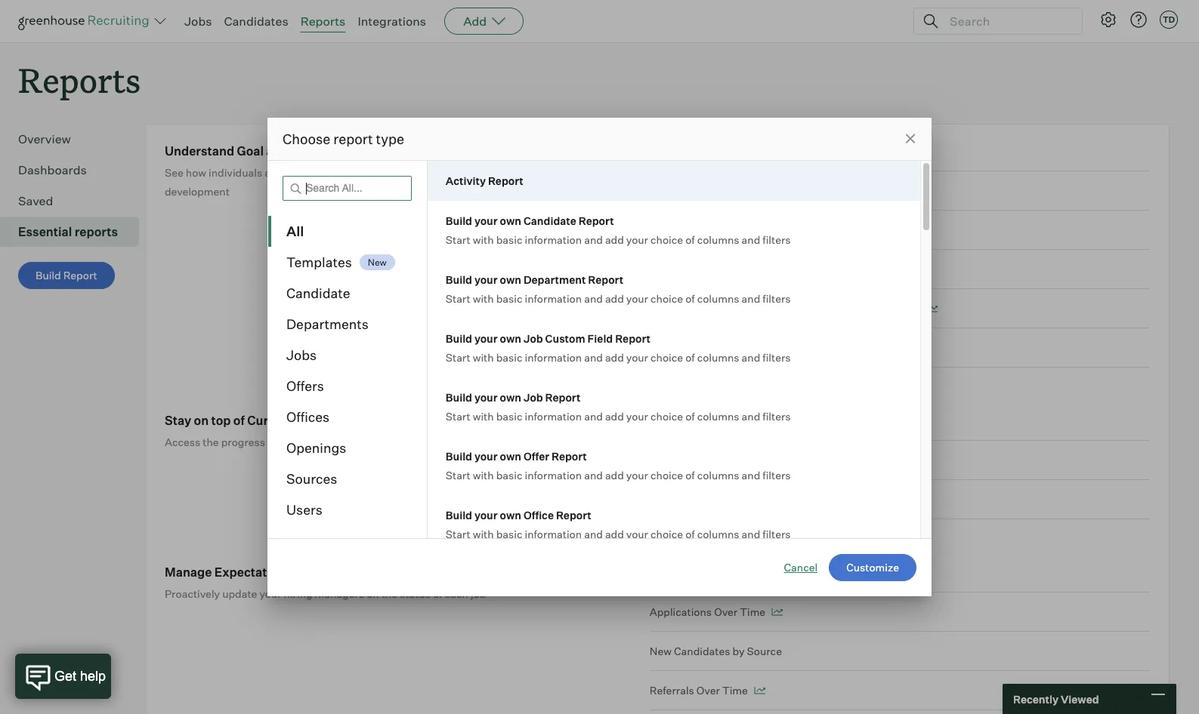Task type: locate. For each thing, give the bounding box(es) containing it.
1 vertical spatial new
[[650, 646, 672, 658]]

offer up office
[[524, 450, 550, 463]]

basic inside build your own office report start with basic information and add your choice of columns and filters
[[496, 528, 523, 541]]

build inside build your own department report start with basic information and add your choice of columns and filters
[[446, 274, 472, 286]]

current pipeline per job
[[650, 415, 770, 428]]

start inside build your own department report start with basic information and add your choice of columns and filters
[[446, 292, 471, 305]]

jobs left candidates 'link'
[[184, 14, 212, 29]]

job inside build your own job custom field report start with basic information and add your choice of columns and filters
[[524, 333, 543, 345]]

1 horizontal spatial offer
[[734, 342, 759, 355]]

0 horizontal spatial current
[[247, 414, 293, 429]]

1 horizontal spatial reports
[[301, 14, 346, 29]]

1 horizontal spatial on
[[367, 588, 379, 601]]

1 vertical spatial job
[[524, 392, 543, 404]]

1 vertical spatial candidates
[[674, 646, 730, 658]]

basic inside build your own department report start with basic information and add your choice of columns and filters
[[496, 292, 523, 305]]

1 vertical spatial reports
[[18, 57, 141, 102]]

choice inside build your own office report start with basic information and add your choice of columns and filters
[[651, 528, 683, 541]]

own inside build your own office report start with basic information and add your choice of columns and filters
[[500, 509, 522, 522]]

to left schedule
[[678, 302, 688, 315]]

reports
[[301, 14, 346, 29], [18, 57, 141, 102]]

of inside build your own candidate report start with basic information and add your choice of columns and filters
[[686, 234, 695, 246]]

2 vertical spatial candidate
[[786, 302, 837, 315]]

5 add from the top
[[605, 469, 624, 482]]

job
[[524, 333, 543, 345], [524, 392, 543, 404], [751, 415, 770, 428]]

information inside build your own department report start with basic information and add your choice of columns and filters
[[525, 292, 582, 305]]

build for build your own offer report start with basic information and add your choice of columns and filters
[[446, 450, 472, 463]]

each
[[445, 588, 469, 601]]

0 vertical spatial hiring
[[398, 436, 427, 449]]

filters inside build your own office report start with basic information and add your choice of columns and filters
[[763, 528, 791, 541]]

activity inside choose report type dialog
[[446, 175, 486, 187]]

choice for build your own offer report
[[651, 469, 683, 482]]

1 vertical spatial activity
[[359, 414, 405, 429]]

columns inside build your own office report start with basic information and add your choice of columns and filters
[[697, 528, 740, 541]]

icon chart image right per at the right bottom of page
[[776, 418, 787, 426]]

columns inside build your own offer report start with basic information and add your choice of columns and filters
[[697, 469, 740, 482]]

0 horizontal spatial offer
[[524, 450, 550, 463]]

0 horizontal spatial candidates
[[224, 14, 288, 29]]

information
[[525, 234, 582, 246], [525, 292, 582, 305], [525, 351, 582, 364], [525, 410, 582, 423], [525, 469, 582, 482], [525, 528, 582, 541]]

0 vertical spatial job
[[524, 333, 543, 345]]

columns inside build your own job report start with basic information and add your choice of columns and filters
[[697, 410, 740, 423]]

6 choice from the top
[[651, 528, 683, 541]]

2 columns from the top
[[697, 292, 740, 305]]

referrals over time
[[650, 685, 748, 698]]

with inside build your own office report start with basic information and add your choice of columns and filters
[[473, 528, 494, 541]]

own inside build your own job custom field report start with basic information and add your choice of columns and filters
[[500, 333, 522, 345]]

columns for build your own job report start with basic information and add your choice of columns and filters
[[697, 410, 740, 423]]

current
[[360, 436, 396, 449]]

basic for department
[[496, 292, 523, 305]]

2 choice from the top
[[651, 292, 683, 305]]

build inside build your own offer report start with basic information and add your choice of columns and filters
[[446, 450, 472, 463]]

development
[[165, 185, 230, 198]]

filters for build your own department report start with basic information and add your choice of columns and filters
[[763, 292, 791, 305]]

report right for
[[488, 175, 524, 187]]

0 vertical spatial activity
[[446, 175, 486, 187]]

basic for office
[[496, 528, 523, 541]]

reports right candidates 'link'
[[301, 14, 346, 29]]

5 filters from the top
[[763, 469, 791, 482]]

1 vertical spatial to
[[678, 302, 688, 315]]

2 vertical spatial over
[[697, 685, 720, 698]]

attainment inside understand goal and attainment metrics see how individuals are defining and accomplishing goals for their own personal and team development
[[291, 144, 358, 159]]

icon chart image up time to approve offer goal attainment link at the right of page
[[926, 305, 938, 313]]

current inside stay on top of current recruiting activity access the progress of your company's current hiring process
[[247, 414, 293, 429]]

are
[[265, 166, 280, 179]]

new candidates by source
[[650, 646, 782, 658]]

start inside build your own office report start with basic information and add your choice of columns and filters
[[446, 528, 471, 541]]

candidate down templates
[[286, 285, 350, 302]]

6 information from the top
[[525, 528, 582, 541]]

customize button
[[829, 555, 917, 582]]

job for custom
[[524, 333, 543, 345]]

candidates right jobs link
[[224, 14, 288, 29]]

basic inside build your own job report start with basic information and add your choice of columns and filters
[[496, 410, 523, 423]]

add up build your own office report start with basic information and add your choice of columns and filters
[[605, 469, 624, 482]]

own for build your own job report
[[500, 392, 522, 404]]

with for build your own candidate report start with basic information and add your choice of columns and filters
[[473, 234, 494, 246]]

goal inside understand goal and attainment metrics see how individuals are defining and accomplishing goals for their own personal and team development
[[237, 144, 264, 159]]

start inside build your own job custom field report start with basic information and add your choice of columns and filters
[[446, 351, 471, 364]]

goal down available
[[761, 342, 784, 355]]

offer for report
[[524, 450, 550, 463]]

build inside build your own office report start with basic information and add your choice of columns and filters
[[446, 509, 472, 522]]

company's
[[304, 436, 358, 449]]

3 information from the top
[[525, 351, 582, 364]]

2 to from the top
[[678, 302, 688, 315]]

2 basic from the top
[[496, 292, 523, 305]]

3 add from the top
[[605, 351, 624, 364]]

offer right 'approve'
[[734, 342, 759, 355]]

activity left personal
[[446, 175, 486, 187]]

report down build your own candidate report start with basic information and add your choice of columns and filters
[[588, 274, 624, 286]]

filters for build your own job report start with basic information and add your choice of columns and filters
[[763, 410, 791, 423]]

integrations link
[[358, 14, 426, 29]]

3 to from the top
[[678, 342, 688, 355]]

information inside build your own job report start with basic information and add your choice of columns and filters
[[525, 410, 582, 423]]

offers
[[286, 378, 324, 395]]

3 columns from the top
[[697, 351, 740, 364]]

columns inside build your own job custom field report start with basic information and add your choice of columns and filters
[[697, 351, 740, 364]]

candidates
[[224, 14, 288, 29], [674, 646, 730, 658]]

0 horizontal spatial activity
[[359, 414, 405, 429]]

offer inside build your own offer report start with basic information and add your choice of columns and filters
[[524, 450, 550, 463]]

columns
[[697, 234, 740, 246], [697, 292, 740, 305], [697, 351, 740, 364], [697, 410, 740, 423], [697, 469, 740, 482], [697, 528, 740, 541]]

basic inside build your own offer report start with basic information and add your choice of columns and filters
[[496, 469, 523, 482]]

new
[[368, 257, 387, 268], [650, 646, 672, 658]]

0 vertical spatial new
[[368, 257, 387, 268]]

own for build your own offer report
[[500, 450, 522, 463]]

0 horizontal spatial the
[[203, 436, 219, 449]]

0 vertical spatial candidates
[[224, 14, 288, 29]]

of inside build your own job custom field report start with basic information and add your choice of columns and filters
[[686, 351, 695, 364]]

start inside build your own job report start with basic information and add your choice of columns and filters
[[446, 410, 471, 423]]

your
[[475, 215, 498, 227], [626, 234, 648, 246], [475, 274, 498, 286], [626, 292, 648, 305], [475, 333, 498, 345], [626, 351, 648, 364], [475, 392, 498, 404], [626, 410, 648, 423], [279, 436, 301, 449], [475, 450, 498, 463], [626, 469, 648, 482], [475, 509, 498, 522], [626, 528, 648, 541], [260, 588, 282, 601]]

6 basic from the top
[[496, 528, 523, 541]]

4 add from the top
[[605, 410, 624, 423]]

basic inside build your own candidate report start with basic information and add your choice of columns and filters
[[496, 234, 523, 246]]

4 columns from the top
[[697, 410, 740, 423]]

report right office
[[556, 509, 592, 522]]

with for build your own job report start with basic information and add your choice of columns and filters
[[473, 410, 494, 423]]

report
[[334, 131, 373, 147]]

information inside build your own offer report start with basic information and add your choice of columns and filters
[[525, 469, 582, 482]]

build inside build your own candidate report start with basic information and add your choice of columns and filters
[[446, 215, 472, 227]]

with for build your own department report start with basic information and add your choice of columns and filters
[[473, 292, 494, 305]]

4 choice from the top
[[651, 410, 683, 423]]

1 horizontal spatial activity
[[446, 175, 486, 187]]

add down the "field"
[[605, 351, 624, 364]]

add up the "field"
[[605, 292, 624, 305]]

td button
[[1157, 8, 1181, 32]]

0 horizontal spatial reports
[[18, 57, 141, 102]]

1 choice from the top
[[651, 234, 683, 246]]

expectations
[[214, 565, 292, 581]]

basic for offer
[[496, 469, 523, 482]]

6 filters from the top
[[763, 528, 791, 541]]

build your own job custom field report start with basic information and add your choice of columns and filters
[[446, 333, 791, 364]]

3 filters from the top
[[763, 351, 791, 364]]

1 information from the top
[[525, 234, 582, 246]]

stay
[[165, 414, 191, 429]]

to
[[678, 224, 688, 237], [678, 302, 688, 315], [678, 342, 688, 355]]

5 basic from the top
[[496, 469, 523, 482]]

0 vertical spatial offer
[[734, 342, 759, 355]]

of inside build your own department report start with basic information and add your choice of columns and filters
[[686, 292, 695, 305]]

columns inside build your own candidate report start with basic information and add your choice of columns and filters
[[697, 234, 740, 246]]

overview
[[18, 132, 71, 147]]

2 horizontal spatial candidate
[[786, 302, 837, 315]]

jobs up the offers
[[286, 347, 317, 364]]

add inside build your own office report start with basic information and add your choice of columns and filters
[[605, 528, 624, 541]]

add inside build your own department report start with basic information and add your choice of columns and filters
[[605, 292, 624, 305]]

activity inside stay on top of current recruiting activity access the progress of your company's current hiring process
[[359, 414, 405, 429]]

choice inside build your own candidate report start with basic information and add your choice of columns and filters
[[651, 234, 683, 246]]

2 start from the top
[[446, 292, 471, 305]]

to left submit
[[678, 224, 688, 237]]

2 filters from the top
[[763, 292, 791, 305]]

type
[[376, 131, 404, 147]]

jobs
[[184, 14, 212, 29], [286, 347, 317, 364]]

add button
[[445, 8, 524, 35]]

candidate right available
[[786, 302, 837, 315]]

schedule
[[690, 302, 736, 315]]

1 horizontal spatial jobs
[[286, 347, 317, 364]]

departments
[[286, 316, 369, 333]]

filters inside build your own offer report start with basic information and add your choice of columns and filters
[[763, 469, 791, 482]]

on
[[194, 414, 209, 429], [367, 588, 379, 601]]

source
[[747, 646, 782, 658]]

choice inside build your own offer report start with basic information and add your choice of columns and filters
[[651, 469, 683, 482]]

choice inside build your own job custom field report start with basic information and add your choice of columns and filters
[[651, 351, 683, 364]]

build inside the build report button
[[36, 269, 61, 282]]

2 add from the top
[[605, 292, 624, 305]]

new for new candidates by source
[[650, 646, 672, 658]]

managers
[[362, 565, 420, 581]]

information inside build your own candidate report start with basic information and add your choice of columns and filters
[[525, 234, 582, 246]]

with inside build your own job report start with basic information and add your choice of columns and filters
[[473, 410, 494, 423]]

scorecards
[[728, 224, 785, 237]]

over right goals
[[731, 145, 754, 158]]

candidate
[[524, 215, 577, 227], [286, 285, 350, 302], [786, 302, 837, 315]]

your inside stay on top of current recruiting activity access the progress of your company's current hiring process
[[279, 436, 301, 449]]

report down team
[[579, 215, 614, 227]]

of
[[686, 234, 695, 246], [686, 292, 695, 305], [686, 351, 695, 364], [686, 410, 695, 423], [233, 414, 245, 429], [268, 436, 277, 449], [686, 469, 695, 482], [686, 528, 695, 541], [433, 588, 442, 601]]

0 vertical spatial over
[[731, 145, 754, 158]]

new inside choose report type dialog
[[368, 257, 387, 268]]

with for build your own offer report start with basic information and add your choice of columns and filters
[[473, 469, 494, 482]]

candidate down personal
[[524, 215, 577, 227]]

build your own candidate report start with basic information and add your choice of columns and filters
[[446, 215, 791, 246]]

with inside manage expectations with hiring managers proactively update your hiring managers on the status of each job
[[294, 565, 320, 581]]

6 add from the top
[[605, 528, 624, 541]]

manage
[[165, 565, 212, 581]]

build report
[[36, 269, 97, 282]]

start for build your own offer report start with basic information and add your choice of columns and filters
[[446, 469, 471, 482]]

report inside build your own job custom field report start with basic information and add your choice of columns and filters
[[615, 333, 651, 345]]

add for build your own office report
[[605, 528, 624, 541]]

icon chart image for current pipeline per job
[[776, 418, 787, 426]]

Search All... text field
[[283, 176, 412, 201]]

1 horizontal spatial candidate
[[524, 215, 577, 227]]

0 horizontal spatial on
[[194, 414, 209, 429]]

1 to from the top
[[678, 224, 688, 237]]

1 add from the top
[[605, 234, 624, 246]]

1 vertical spatial hiring
[[284, 588, 313, 601]]

information for offer
[[525, 469, 582, 482]]

over
[[731, 145, 754, 158], [714, 606, 738, 619], [697, 685, 720, 698]]

hiring
[[398, 436, 427, 449], [284, 588, 313, 601]]

add inside build your own job report start with basic information and add your choice of columns and filters
[[605, 410, 624, 423]]

4 start from the top
[[446, 410, 471, 423]]

start for build your own candidate report start with basic information and add your choice of columns and filters
[[446, 234, 471, 246]]

start inside build your own candidate report start with basic information and add your choice of columns and filters
[[446, 234, 471, 246]]

hiring left managers
[[284, 588, 313, 601]]

to for schedule
[[678, 302, 688, 315]]

5 information from the top
[[525, 469, 582, 482]]

over for referrals over time
[[697, 685, 720, 698]]

time
[[757, 145, 782, 158], [650, 224, 675, 237], [650, 302, 675, 315], [650, 342, 675, 355], [740, 606, 766, 619], [722, 685, 748, 698]]

build for build your own office report start with basic information and add your choice of columns and filters
[[446, 509, 472, 522]]

jobs inside choose report type dialog
[[286, 347, 317, 364]]

new up referrals
[[650, 646, 672, 658]]

of inside build your own offer report start with basic information and add your choice of columns and filters
[[686, 469, 695, 482]]

filters inside build your own job report start with basic information and add your choice of columns and filters
[[763, 410, 791, 423]]

filters inside build your own department report start with basic information and add your choice of columns and filters
[[763, 292, 791, 305]]

report up office
[[552, 450, 587, 463]]

add up build your own offer report start with basic information and add your choice of columns and filters
[[605, 410, 624, 423]]

individual goals over time
[[650, 145, 782, 158]]

information for candidate
[[525, 234, 582, 246]]

goal right scorecards
[[787, 224, 810, 237]]

3 start from the top
[[446, 351, 471, 364]]

1 vertical spatial over
[[714, 606, 738, 619]]

1 vertical spatial the
[[381, 588, 398, 601]]

0 vertical spatial to
[[678, 224, 688, 237]]

add up build your own department report start with basic information and add your choice of columns and filters
[[605, 234, 624, 246]]

hiring
[[322, 565, 359, 581]]

2 information from the top
[[525, 292, 582, 305]]

4 information from the top
[[525, 410, 582, 423]]

build for build your own job custom field report start with basic information and add your choice of columns and filters
[[446, 333, 472, 345]]

own for build your own candidate report
[[500, 215, 522, 227]]

candidates link
[[224, 14, 288, 29]]

candidates left by
[[674, 646, 730, 658]]

1 vertical spatial offer
[[524, 450, 550, 463]]

3 basic from the top
[[496, 351, 523, 364]]

job inside build your own job report start with basic information and add your choice of columns and filters
[[524, 392, 543, 404]]

icon chart image up source
[[772, 609, 783, 617]]

your inside manage expectations with hiring managers proactively update your hiring managers on the status of each job
[[260, 588, 282, 601]]

1 horizontal spatial the
[[381, 588, 398, 601]]

columns for build your own office report start with basic information and add your choice of columns and filters
[[697, 528, 740, 541]]

information for department
[[525, 292, 582, 305]]

basic
[[496, 234, 523, 246], [496, 292, 523, 305], [496, 351, 523, 364], [496, 410, 523, 423], [496, 469, 523, 482], [496, 528, 523, 541]]

1 columns from the top
[[697, 234, 740, 246]]

goal
[[237, 144, 264, 159], [787, 224, 810, 237], [839, 302, 862, 315], [761, 342, 784, 355]]

dashboards
[[18, 163, 87, 178]]

on left top
[[194, 414, 209, 429]]

own inside build your own candidate report start with basic information and add your choice of columns and filters
[[500, 215, 522, 227]]

start inside build your own offer report start with basic information and add your choice of columns and filters
[[446, 469, 471, 482]]

icon chart image down source
[[754, 688, 765, 695]]

0 horizontal spatial new
[[368, 257, 387, 268]]

time down by
[[722, 685, 748, 698]]

current up "progress"
[[247, 414, 293, 429]]

to for submit
[[678, 224, 688, 237]]

add inside build your own offer report start with basic information and add your choice of columns and filters
[[605, 469, 624, 482]]

of inside manage expectations with hiring managers proactively update your hiring managers on the status of each job
[[433, 588, 442, 601]]

4 filters from the top
[[763, 410, 791, 423]]

0 vertical spatial candidate
[[524, 215, 577, 227]]

greenhouse recruiting image
[[18, 12, 154, 30]]

with inside build your own offer report start with basic information and add your choice of columns and filters
[[473, 469, 494, 482]]

1 basic from the top
[[496, 234, 523, 246]]

information for office
[[525, 528, 582, 541]]

1 vertical spatial candidate
[[286, 285, 350, 302]]

build
[[446, 215, 472, 227], [36, 269, 61, 282], [446, 274, 472, 286], [446, 333, 472, 345], [446, 392, 472, 404], [446, 450, 472, 463], [446, 509, 472, 522]]

columns inside build your own department report start with basic information and add your choice of columns and filters
[[697, 292, 740, 305]]

pipeline
[[690, 415, 730, 428]]

new inside "link"
[[650, 646, 672, 658]]

new right templates
[[368, 257, 387, 268]]

choose report type dialog
[[268, 118, 932, 597]]

with inside build your own candidate report start with basic information and add your choice of columns and filters
[[473, 234, 494, 246]]

1 filters from the top
[[763, 234, 791, 246]]

openings
[[286, 440, 346, 457]]

their
[[466, 166, 489, 179]]

time left submit
[[650, 224, 675, 237]]

individual
[[650, 145, 698, 158]]

sources
[[286, 471, 337, 487]]

1 horizontal spatial hiring
[[398, 436, 427, 449]]

candidate inside build your own candidate report start with basic information and add your choice of columns and filters
[[524, 215, 577, 227]]

5 columns from the top
[[697, 469, 740, 482]]

templates
[[286, 254, 352, 271]]

report down essential reports link
[[63, 269, 97, 282]]

over right referrals
[[697, 685, 720, 698]]

0 vertical spatial the
[[203, 436, 219, 449]]

own inside build your own offer report start with basic information and add your choice of columns and filters
[[500, 450, 522, 463]]

on down managers at the left of the page
[[367, 588, 379, 601]]

time to submit scorecards goal attainment link
[[650, 211, 1150, 250]]

current left pipeline
[[650, 415, 688, 428]]

build inside build your own job report start with basic information and add your choice of columns and filters
[[446, 392, 472, 404]]

1 start from the top
[[446, 234, 471, 246]]

how
[[186, 166, 206, 179]]

4 basic from the top
[[496, 410, 523, 423]]

1 horizontal spatial new
[[650, 646, 672, 658]]

2 vertical spatial to
[[678, 342, 688, 355]]

filters inside build your own candidate report start with basic information and add your choice of columns and filters
[[763, 234, 791, 246]]

icon chart image
[[926, 305, 938, 313], [776, 418, 787, 426], [772, 609, 783, 617], [754, 688, 765, 695]]

over up new candidates by source
[[714, 606, 738, 619]]

the
[[203, 436, 219, 449], [381, 588, 398, 601]]

own inside build your own job report start with basic information and add your choice of columns and filters
[[500, 392, 522, 404]]

6 start from the top
[[446, 528, 471, 541]]

with inside build your own department report start with basic information and add your choice of columns and filters
[[473, 292, 494, 305]]

to left 'approve'
[[678, 342, 688, 355]]

choice inside build your own job report start with basic information and add your choice of columns and filters
[[651, 410, 683, 423]]

per
[[732, 415, 749, 428]]

of for manage expectations with hiring managers
[[433, 588, 442, 601]]

hiring right current
[[398, 436, 427, 449]]

add inside build your own job custom field report start with basic information and add your choice of columns and filters
[[605, 351, 624, 364]]

columns for build your own candidate report start with basic information and add your choice of columns and filters
[[697, 234, 740, 246]]

0 horizontal spatial jobs
[[184, 14, 212, 29]]

5 choice from the top
[[651, 469, 683, 482]]

own inside build your own department report start with basic information and add your choice of columns and filters
[[500, 274, 522, 286]]

build inside build your own job custom field report start with basic information and add your choice of columns and filters
[[446, 333, 472, 345]]

1 horizontal spatial candidates
[[674, 646, 730, 658]]

5 start from the top
[[446, 469, 471, 482]]

filters
[[763, 234, 791, 246], [763, 292, 791, 305], [763, 351, 791, 364], [763, 410, 791, 423], [763, 469, 791, 482], [763, 528, 791, 541]]

information inside build your own office report start with basic information and add your choice of columns and filters
[[525, 528, 582, 541]]

over for applications over time
[[714, 606, 738, 619]]

add for build your own offer report
[[605, 469, 624, 482]]

report right the "field"
[[615, 333, 651, 345]]

the down managers at the left of the page
[[381, 588, 398, 601]]

choice for build your own job report
[[651, 410, 683, 423]]

add down build your own offer report start with basic information and add your choice of columns and filters
[[605, 528, 624, 541]]

report inside build your own candidate report start with basic information and add your choice of columns and filters
[[579, 215, 614, 227]]

with inside build your own job custom field report start with basic information and add your choice of columns and filters
[[473, 351, 494, 364]]

0 vertical spatial on
[[194, 414, 209, 429]]

0 horizontal spatial hiring
[[284, 588, 313, 601]]

goal up individuals
[[237, 144, 264, 159]]

1 vertical spatial on
[[367, 588, 379, 601]]

choice inside build your own department report start with basic information and add your choice of columns and filters
[[651, 292, 683, 305]]

activity up current
[[359, 414, 405, 429]]

approve
[[690, 342, 732, 355]]

6 columns from the top
[[697, 528, 740, 541]]

of inside build your own office report start with basic information and add your choice of columns and filters
[[686, 528, 695, 541]]

3 choice from the top
[[651, 351, 683, 364]]

the down top
[[203, 436, 219, 449]]

report down custom on the left of the page
[[545, 392, 581, 404]]

add inside build your own candidate report start with basic information and add your choice of columns and filters
[[605, 234, 624, 246]]

of inside build your own job report start with basic information and add your choice of columns and filters
[[686, 410, 695, 423]]

reports down greenhouse recruiting image
[[18, 57, 141, 102]]

1 vertical spatial jobs
[[286, 347, 317, 364]]



Task type: vqa. For each thing, say whether or not it's contained in the screenshot.
Submitted
no



Task type: describe. For each thing, give the bounding box(es) containing it.
of for build your own department report
[[686, 292, 695, 305]]

build your own job report start with basic information and add your choice of columns and filters
[[446, 392, 791, 423]]

0 horizontal spatial candidate
[[286, 285, 350, 302]]

of for build your own office report
[[686, 528, 695, 541]]

team
[[580, 166, 605, 179]]

essential
[[18, 225, 72, 240]]

time to approve offer goal attainment link
[[650, 329, 1150, 368]]

td
[[1163, 14, 1175, 25]]

with for build your own office report start with basic information and add your choice of columns and filters
[[473, 528, 494, 541]]

jobs link
[[184, 14, 212, 29]]

icon chart image for referrals over time
[[754, 688, 765, 695]]

configure image
[[1100, 11, 1118, 29]]

1 horizontal spatial current
[[650, 415, 688, 428]]

Search text field
[[946, 10, 1069, 32]]

report inside build your own offer report start with basic information and add your choice of columns and filters
[[552, 450, 587, 463]]

td button
[[1160, 11, 1178, 29]]

for
[[450, 166, 464, 179]]

saved
[[18, 194, 53, 209]]

by
[[733, 646, 745, 658]]

report inside build your own job report start with basic information and add your choice of columns and filters
[[545, 392, 581, 404]]

hiring inside manage expectations with hiring managers proactively update your hiring managers on the status of each job
[[284, 588, 313, 601]]

report inside build your own department report start with basic information and add your choice of columns and filters
[[588, 274, 624, 286]]

available
[[739, 302, 784, 315]]

custom
[[545, 333, 585, 345]]

add for build your own department report
[[605, 292, 624, 305]]

all
[[286, 223, 304, 240]]

report inside build your own office report start with basic information and add your choice of columns and filters
[[556, 509, 592, 522]]

hiring inside stay on top of current recruiting activity access the progress of your company's current hiring process
[[398, 436, 427, 449]]

start for build your own office report start with basic information and add your choice of columns and filters
[[446, 528, 471, 541]]

office
[[524, 509, 554, 522]]

status
[[400, 588, 431, 601]]

build for build your own department report start with basic information and add your choice of columns and filters
[[446, 274, 472, 286]]

job for report
[[524, 392, 543, 404]]

choice for build your own office report
[[651, 528, 683, 541]]

dashboards link
[[18, 161, 133, 179]]

understand
[[165, 144, 234, 159]]

add for build your own job report
[[605, 410, 624, 423]]

referrals
[[650, 685, 694, 698]]

own for build your own job custom field report
[[500, 333, 522, 345]]

metrics
[[360, 144, 405, 159]]

defining
[[283, 166, 323, 179]]

goals
[[421, 166, 448, 179]]

goals
[[701, 145, 729, 158]]

build report button
[[18, 262, 115, 290]]

choose report type
[[283, 131, 404, 147]]

on inside stay on top of current recruiting activity access the progress of your company's current hiring process
[[194, 414, 209, 429]]

recruiting
[[295, 414, 357, 429]]

add for build your own candidate report
[[605, 234, 624, 246]]

viewed
[[1061, 693, 1099, 706]]

managers
[[315, 588, 364, 601]]

icon chart image for time to schedule available candidate goal attainment
[[926, 305, 938, 313]]

columns for build your own offer report start with basic information and add your choice of columns and filters
[[697, 469, 740, 482]]

reports
[[75, 225, 118, 240]]

information for job
[[525, 410, 582, 423]]

reports link
[[301, 14, 346, 29]]

choose
[[283, 131, 331, 147]]

choice for build your own department report
[[651, 292, 683, 305]]

build for build report
[[36, 269, 61, 282]]

build for build your own candidate report start with basic information and add your choice of columns and filters
[[446, 215, 472, 227]]

users
[[286, 502, 323, 518]]

build your own office report start with basic information and add your choice of columns and filters
[[446, 509, 791, 541]]

build for build your own job report start with basic information and add your choice of columns and filters
[[446, 392, 472, 404]]

report inside button
[[63, 269, 97, 282]]

own for build your own department report
[[500, 274, 522, 286]]

filters for build your own candidate report start with basic information and add your choice of columns and filters
[[763, 234, 791, 246]]

time to submit scorecards goal attainment
[[650, 224, 868, 237]]

0 vertical spatial jobs
[[184, 14, 212, 29]]

access
[[165, 436, 201, 449]]

time right goals
[[757, 145, 782, 158]]

filters for build your own office report start with basic information and add your choice of columns and filters
[[763, 528, 791, 541]]

individual goals over time link
[[650, 144, 1150, 172]]

of for build your own offer report
[[686, 469, 695, 482]]

recently viewed
[[1014, 693, 1099, 706]]

update
[[222, 588, 257, 601]]

offices
[[286, 409, 330, 426]]

cancel
[[784, 562, 818, 574]]

time to approve offer goal attainment
[[650, 342, 842, 355]]

submit
[[690, 224, 726, 237]]

filters for build your own offer report start with basic information and add your choice of columns and filters
[[763, 469, 791, 482]]

saved link
[[18, 192, 133, 210]]

manage expectations with hiring managers proactively update your hiring managers on the status of each job
[[165, 565, 486, 601]]

own for build your own office report
[[500, 509, 522, 522]]

basic for candidate
[[496, 234, 523, 246]]

department
[[524, 274, 586, 286]]

goal up time to approve offer goal attainment link at the right of page
[[839, 302, 862, 315]]

the inside stay on top of current recruiting activity access the progress of your company's current hiring process
[[203, 436, 219, 449]]

customize
[[847, 562, 899, 574]]

build your own offer report start with basic information and add your choice of columns and filters
[[446, 450, 791, 482]]

job
[[471, 588, 486, 601]]

start for build your own department report start with basic information and add your choice of columns and filters
[[446, 292, 471, 305]]

basic inside build your own job custom field report start with basic information and add your choice of columns and filters
[[496, 351, 523, 364]]

cancel link
[[784, 561, 818, 576]]

proactively
[[165, 588, 220, 601]]

time left schedule
[[650, 302, 675, 315]]

essential reports
[[18, 225, 118, 240]]

top
[[211, 414, 231, 429]]

personal
[[514, 166, 557, 179]]

see
[[165, 166, 183, 179]]

applications
[[650, 606, 712, 619]]

to for approve
[[678, 342, 688, 355]]

overview link
[[18, 130, 133, 148]]

columns for build your own department report start with basic information and add your choice of columns and filters
[[697, 292, 740, 305]]

new candidates by source link
[[650, 633, 1150, 672]]

on inside manage expectations with hiring managers proactively update your hiring managers on the status of each job
[[367, 588, 379, 601]]

essential reports link
[[18, 223, 133, 241]]

stay on top of current recruiting activity access the progress of your company's current hiring process
[[165, 414, 469, 449]]

process
[[429, 436, 469, 449]]

the inside manage expectations with hiring managers proactively update your hiring managers on the status of each job
[[381, 588, 398, 601]]

time to schedule available candidate goal attainment
[[650, 302, 920, 315]]

filters inside build your own job custom field report start with basic information and add your choice of columns and filters
[[763, 351, 791, 364]]

time left 'approve'
[[650, 342, 675, 355]]

recently
[[1014, 693, 1059, 706]]

choice for build your own candidate report
[[651, 234, 683, 246]]

own inside understand goal and attainment metrics see how individuals are defining and accomplishing goals for their own personal and team development
[[491, 166, 512, 179]]

basic for job
[[496, 410, 523, 423]]

0 vertical spatial reports
[[301, 14, 346, 29]]

individuals
[[209, 166, 262, 179]]

build your own department report start with basic information and add your choice of columns and filters
[[446, 274, 791, 305]]

integrations
[[358, 14, 426, 29]]

information inside build your own job custom field report start with basic information and add your choice of columns and filters
[[525, 351, 582, 364]]

offer for goal
[[734, 342, 759, 355]]

start for build your own job report start with basic information and add your choice of columns and filters
[[446, 410, 471, 423]]

2 vertical spatial job
[[751, 415, 770, 428]]

time up source
[[740, 606, 766, 619]]

add
[[463, 14, 487, 29]]

over inside individual goals over time link
[[731, 145, 754, 158]]

of for build your own candidate report
[[686, 234, 695, 246]]

of for build your own job report
[[686, 410, 695, 423]]

activity report
[[446, 175, 524, 187]]

icon chart image for applications over time
[[772, 609, 783, 617]]

candidates inside "link"
[[674, 646, 730, 658]]

new for new
[[368, 257, 387, 268]]

understand goal and attainment metrics see how individuals are defining and accomplishing goals for their own personal and team development
[[165, 144, 605, 198]]

progress
[[221, 436, 265, 449]]



